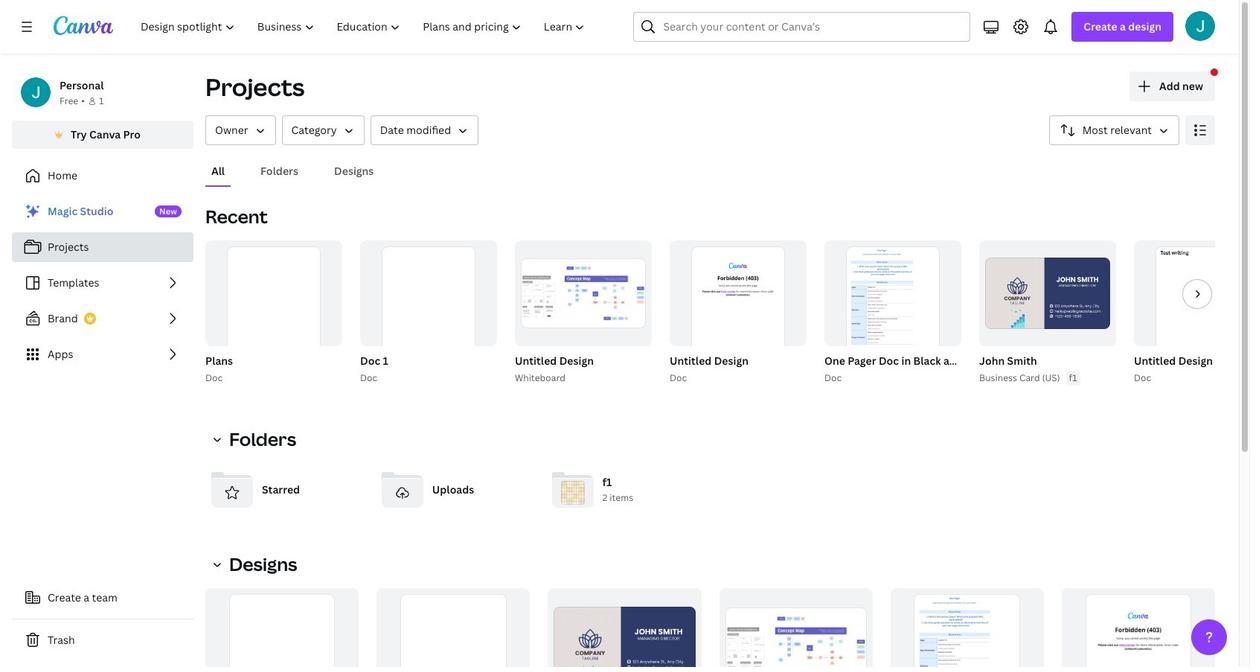 Task type: describe. For each thing, give the bounding box(es) containing it.
Category button
[[282, 115, 365, 145]]

top level navigation element
[[131, 12, 598, 42]]



Task type: vqa. For each thing, say whether or not it's contained in the screenshot.
John Smith image
yes



Task type: locate. For each thing, give the bounding box(es) containing it.
Search search field
[[664, 13, 941, 41]]

Date modified button
[[371, 115, 479, 145]]

list
[[12, 197, 194, 369]]

None search field
[[634, 12, 971, 42]]

Sort by button
[[1050, 115, 1180, 145]]

john smith image
[[1186, 11, 1216, 41]]

Owner button
[[206, 115, 276, 145]]

group
[[203, 241, 343, 386], [206, 241, 343, 379], [357, 241, 497, 386], [360, 241, 497, 379], [512, 241, 652, 386], [515, 241, 652, 346], [667, 241, 807, 386], [670, 241, 807, 379], [822, 241, 1206, 386], [825, 241, 962, 379], [977, 241, 1117, 386], [980, 241, 1117, 346], [1132, 241, 1251, 386], [1135, 241, 1251, 379], [206, 588, 359, 667], [377, 588, 530, 667], [891, 588, 1045, 667], [1062, 588, 1216, 667]]



